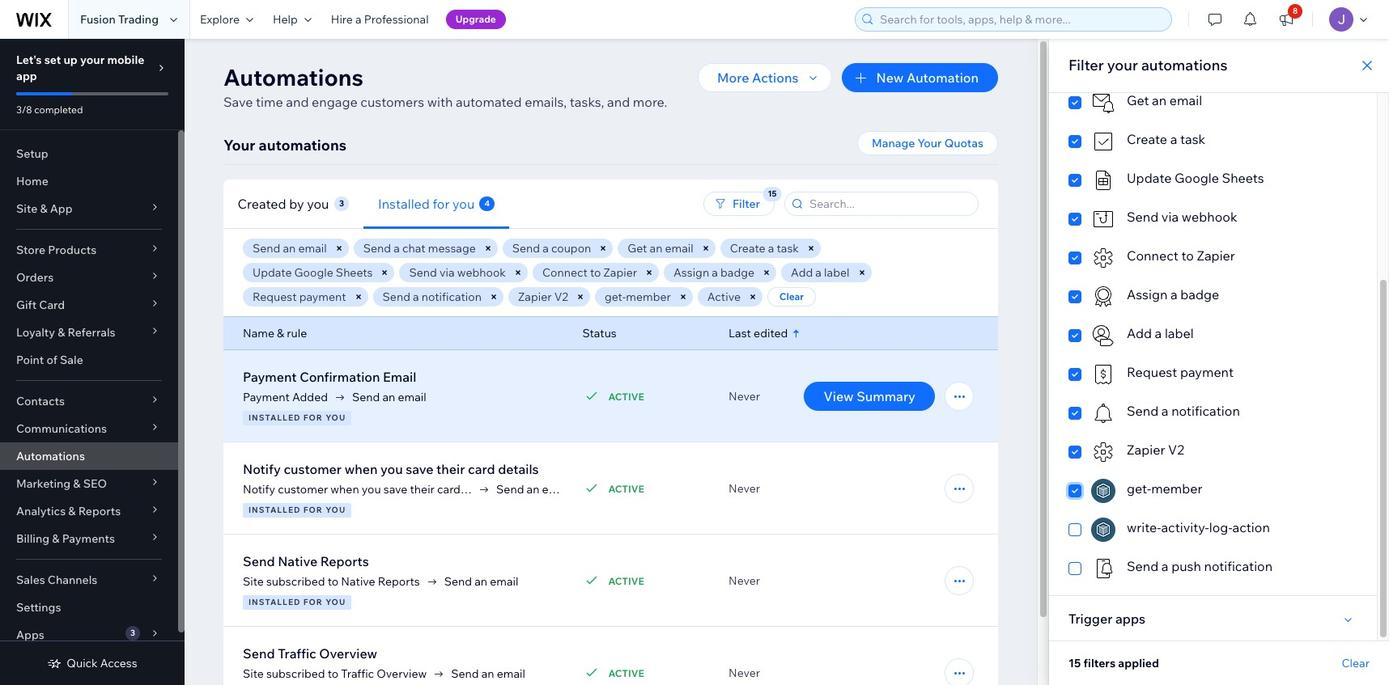 Task type: describe. For each thing, give the bounding box(es) containing it.
1 vertical spatial update
[[253, 266, 292, 280]]

1 vertical spatial customer
[[278, 483, 328, 497]]

1 vertical spatial save
[[384, 483, 408, 497]]

products
[[48, 243, 96, 257]]

0 vertical spatial payment
[[299, 290, 346, 304]]

0 horizontal spatial get
[[628, 241, 647, 256]]

1 vertical spatial overview
[[377, 667, 427, 682]]

quotas
[[945, 136, 984, 151]]

chat
[[402, 241, 426, 256]]

billing
[[16, 532, 50, 547]]

0 vertical spatial when
[[345, 462, 378, 478]]

filter your automations
[[1069, 56, 1228, 74]]

hire
[[331, 12, 353, 27]]

marketing
[[16, 477, 71, 492]]

settings
[[16, 601, 61, 615]]

send an email for when
[[496, 483, 571, 497]]

trigger apps
[[1069, 611, 1146, 628]]

automations for automations save time and engage customers with automated emails, tasks, and more.
[[223, 63, 364, 92]]

zapier down send a coupon at left top
[[518, 290, 552, 304]]

marketing & seo
[[16, 477, 107, 492]]

new automation button
[[843, 63, 998, 92]]

get inside option
[[1127, 92, 1149, 109]]

0 horizontal spatial v2
[[554, 290, 568, 304]]

send traffic overview
[[243, 646, 377, 662]]

0 vertical spatial their
[[437, 462, 465, 478]]

category image for create a task
[[1092, 130, 1116, 154]]

up
[[64, 53, 78, 67]]

more.
[[633, 94, 668, 110]]

send native reports
[[243, 554, 369, 570]]

0 horizontal spatial task
[[777, 241, 799, 256]]

1 vertical spatial via
[[440, 266, 455, 280]]

name
[[243, 326, 274, 341]]

home link
[[0, 168, 178, 195]]

apps
[[16, 628, 44, 643]]

1 vertical spatial their
[[410, 483, 435, 497]]

create a task inside option
[[1127, 131, 1206, 147]]

loyalty
[[16, 326, 55, 340]]

send a coupon
[[512, 241, 591, 256]]

installed for notify
[[249, 505, 301, 516]]

of
[[47, 353, 57, 368]]

request inside option
[[1127, 364, 1178, 381]]

filter for filter
[[733, 197, 760, 211]]

never for payment confirmation email
[[729, 389, 760, 404]]

& for marketing
[[73, 477, 81, 492]]

request payment inside option
[[1127, 364, 1234, 381]]

help
[[273, 12, 298, 27]]

more actions
[[717, 70, 799, 86]]

0 vertical spatial notification
[[422, 290, 482, 304]]

gift
[[16, 298, 37, 313]]

payment inside option
[[1181, 364, 1234, 381]]

0 vertical spatial get-
[[605, 290, 626, 304]]

new
[[877, 70, 904, 86]]

message
[[428, 241, 476, 256]]

sales
[[16, 573, 45, 588]]

notification inside "send a push notification" checkbox
[[1204, 559, 1273, 575]]

0 horizontal spatial member
[[626, 290, 671, 304]]

1 horizontal spatial native
[[341, 575, 375, 589]]

site for send native reports
[[243, 575, 264, 589]]

for for confirmation
[[303, 413, 323, 423]]

1 horizontal spatial automations
[[1142, 56, 1228, 74]]

2 notify from the top
[[243, 483, 275, 497]]

app
[[50, 202, 73, 216]]

never for send native reports
[[729, 574, 760, 589]]

upgrade button
[[446, 10, 506, 29]]

actions
[[752, 70, 799, 86]]

1 your from the left
[[223, 136, 255, 155]]

3/8
[[16, 104, 32, 116]]

0 horizontal spatial get-member
[[605, 290, 671, 304]]

for for customer
[[303, 505, 323, 516]]

& for name
[[277, 326, 284, 341]]

task inside option
[[1181, 131, 1206, 147]]

added
[[292, 390, 328, 405]]

marketing & seo button
[[0, 470, 178, 498]]

0 horizontal spatial badge
[[721, 266, 755, 280]]

Request payment checkbox
[[1069, 363, 1358, 387]]

0 vertical spatial request
[[253, 290, 297, 304]]

category image for send via webhook
[[1092, 207, 1116, 232]]

0 horizontal spatial card
[[437, 483, 461, 497]]

update inside option
[[1127, 170, 1172, 186]]

more actions button
[[698, 63, 833, 92]]

fusion
[[80, 12, 116, 27]]

sheets inside option
[[1222, 170, 1265, 186]]

explore
[[200, 12, 240, 27]]

email inside option
[[1170, 92, 1203, 109]]

Search... field
[[805, 193, 973, 215]]

clear for the topmost clear button
[[780, 291, 804, 303]]

active for send traffic overview
[[608, 668, 644, 680]]

get an email inside option
[[1127, 92, 1203, 109]]

save
[[223, 94, 253, 110]]

sales channels button
[[0, 567, 178, 594]]

payment confirmation email
[[243, 369, 416, 385]]

orders
[[16, 270, 54, 285]]

you for customer
[[326, 505, 346, 516]]

category image for request payment
[[1092, 363, 1116, 387]]

& for loyalty
[[58, 326, 65, 340]]

0 vertical spatial customer
[[284, 462, 342, 478]]

to down "coupon"
[[590, 266, 601, 280]]

activity-
[[1161, 520, 1210, 536]]

professional
[[364, 12, 429, 27]]

Connect to Zapier checkbox
[[1069, 246, 1358, 270]]

& for billing
[[52, 532, 60, 547]]

Add a label checkbox
[[1069, 324, 1358, 348]]

2 and from the left
[[607, 94, 630, 110]]

0 horizontal spatial add
[[791, 266, 813, 280]]

push
[[1172, 559, 1202, 575]]

0 vertical spatial save
[[406, 462, 434, 478]]

0 horizontal spatial get an email
[[628, 241, 694, 256]]

last edited
[[729, 326, 788, 341]]

settings link
[[0, 594, 178, 622]]

automations save time and engage customers with automated emails, tasks, and more.
[[223, 63, 668, 110]]

badge inside option
[[1181, 287, 1220, 303]]

write-activity-log-action
[[1127, 520, 1270, 536]]

reports for send native reports
[[320, 554, 369, 570]]

8 button
[[1269, 0, 1304, 39]]

Zapier V2 checkbox
[[1069, 440, 1358, 465]]

assign inside option
[[1127, 287, 1168, 303]]

installed
[[378, 196, 430, 212]]

send a push notification
[[1127, 559, 1273, 575]]

send a chat message
[[363, 241, 476, 256]]

filter button
[[704, 192, 775, 216]]

1 vertical spatial when
[[331, 483, 359, 497]]

an inside option
[[1152, 92, 1167, 109]]

connect to zapier inside connect to zapier checkbox
[[1127, 248, 1236, 264]]

hire a professional
[[331, 12, 429, 27]]

sidebar element
[[0, 39, 185, 686]]

0 horizontal spatial label
[[824, 266, 850, 280]]

never for notify customer when you save their card details
[[729, 482, 760, 496]]

0 vertical spatial zapier v2
[[518, 290, 568, 304]]

sales channels
[[16, 573, 97, 588]]

created
[[238, 196, 287, 212]]

0 vertical spatial details
[[498, 462, 539, 478]]

confirmation
[[300, 369, 380, 385]]

to down send traffic overview
[[328, 667, 339, 682]]

time
[[256, 94, 283, 110]]

1 vertical spatial connect to zapier
[[542, 266, 637, 280]]

Create a task checkbox
[[1069, 130, 1358, 154]]

via inside 'checkbox'
[[1162, 209, 1179, 225]]

home
[[16, 174, 48, 189]]

communications
[[16, 422, 107, 436]]

manage your quotas button
[[858, 131, 998, 155]]

get-member checkbox
[[1069, 479, 1358, 504]]

15 filters applied
[[1069, 657, 1159, 671]]

0 vertical spatial overview
[[319, 646, 377, 662]]

email
[[383, 369, 416, 385]]

send an email for email
[[352, 390, 427, 405]]

point of sale
[[16, 353, 83, 368]]

1 horizontal spatial your
[[1108, 56, 1138, 74]]

0 vertical spatial clear button
[[768, 287, 816, 307]]

active for notify customer when you save their card details
[[608, 483, 644, 495]]

store products
[[16, 243, 96, 257]]

analytics
[[16, 504, 66, 519]]

upgrade
[[456, 13, 496, 25]]

0 vertical spatial request payment
[[253, 290, 346, 304]]

write-activity-log-action checkbox
[[1069, 518, 1358, 543]]

access
[[100, 657, 137, 671]]

0 vertical spatial assign
[[674, 266, 709, 280]]

google inside option
[[1175, 170, 1219, 186]]

1 vertical spatial connect
[[542, 266, 588, 280]]

Send via webhook checkbox
[[1069, 207, 1358, 232]]

payment for payment confirmation email
[[243, 369, 297, 385]]

2 notify customer when you save their card details from the top
[[243, 483, 498, 497]]

view summary
[[824, 389, 916, 405]]

assign a badge inside option
[[1127, 287, 1220, 303]]

1 vertical spatial traffic
[[341, 667, 374, 682]]

site for send traffic overview
[[243, 667, 264, 682]]

a inside checkbox
[[1162, 559, 1169, 575]]

tasks,
[[570, 94, 604, 110]]

4
[[485, 198, 490, 209]]

status
[[583, 326, 617, 341]]

new automation
[[877, 70, 979, 86]]

0 horizontal spatial automations
[[259, 136, 347, 155]]



Task type: locate. For each thing, give the bounding box(es) containing it.
label inside option
[[1165, 326, 1194, 342]]

site down send native reports
[[243, 575, 264, 589]]

Search for tools, apps, help & more... field
[[875, 8, 1167, 31]]

automations
[[223, 63, 364, 92], [16, 449, 85, 464]]

Update Google Sheets checkbox
[[1069, 168, 1358, 193]]

traffic down send traffic overview
[[341, 667, 374, 682]]

category image for add a label
[[1092, 324, 1116, 348]]

3 category image from the top
[[1092, 324, 1116, 348]]

3 up access
[[130, 628, 135, 639]]

via down update google sheets option on the top of the page
[[1162, 209, 1179, 225]]

1 vertical spatial webhook
[[457, 266, 506, 280]]

0 vertical spatial send a notification
[[383, 290, 482, 304]]

send via webhook inside 'checkbox'
[[1127, 209, 1238, 225]]

reports
[[78, 504, 121, 519], [320, 554, 369, 570], [378, 575, 420, 589]]

apps
[[1116, 611, 1146, 628]]

6 category image from the top
[[1092, 557, 1116, 581]]

2 installed from the top
[[249, 505, 301, 516]]

with
[[427, 94, 453, 110]]

Assign a badge checkbox
[[1069, 285, 1358, 309]]

create
[[1127, 131, 1168, 147], [730, 241, 766, 256]]

quick access button
[[47, 657, 137, 671]]

you down site subscribed to native reports
[[326, 598, 346, 608]]

details
[[498, 462, 539, 478], [463, 483, 498, 497]]

3 category image from the top
[[1092, 246, 1116, 270]]

category image for send
[[1092, 557, 1116, 581]]

create a task down filter button
[[730, 241, 799, 256]]

1 vertical spatial 3
[[130, 628, 135, 639]]

payment down the add a label option
[[1181, 364, 1234, 381]]

let's set up your mobile app
[[16, 53, 144, 83]]

zapier inside checkbox
[[1197, 248, 1236, 264]]

notification down action
[[1204, 559, 1273, 575]]

notification down message
[[422, 290, 482, 304]]

installed down send native reports
[[249, 598, 301, 608]]

card
[[468, 462, 495, 478], [437, 483, 461, 497]]

setup
[[16, 147, 48, 161]]

category image
[[1092, 91, 1116, 115], [1092, 168, 1116, 193], [1092, 246, 1116, 270], [1092, 285, 1116, 309], [1092, 479, 1116, 504], [1092, 557, 1116, 581]]

send via webhook down message
[[409, 266, 506, 280]]

installed for you down payment added
[[249, 413, 346, 423]]

0 horizontal spatial assign
[[674, 266, 709, 280]]

1 horizontal spatial send a notification
[[1127, 403, 1240, 419]]

1 vertical spatial payment
[[243, 390, 290, 405]]

and left more.
[[607, 94, 630, 110]]

3 never from the top
[[729, 574, 760, 589]]

your inside let's set up your mobile app
[[80, 53, 105, 67]]

0 horizontal spatial assign a badge
[[674, 266, 755, 280]]

site & app
[[16, 202, 73, 216]]

site inside site & app popup button
[[16, 202, 37, 216]]

0 vertical spatial member
[[626, 290, 671, 304]]

1 for from the top
[[303, 413, 323, 423]]

email
[[1170, 92, 1203, 109], [298, 241, 327, 256], [665, 241, 694, 256], [398, 390, 427, 405], [542, 483, 571, 497], [490, 575, 519, 589], [497, 667, 525, 682]]

1 vertical spatial card
[[437, 483, 461, 497]]

created by you
[[238, 196, 330, 212]]

filter for filter your automations
[[1069, 56, 1104, 74]]

connect down "coupon"
[[542, 266, 588, 280]]

1 horizontal spatial create a task
[[1127, 131, 1206, 147]]

for down site subscribed to native reports
[[303, 598, 323, 608]]

4 active from the top
[[608, 668, 644, 680]]

site & app button
[[0, 195, 178, 223]]

1 never from the top
[[729, 389, 760, 404]]

native down send native reports
[[341, 575, 375, 589]]

1 active from the top
[[608, 391, 644, 403]]

1 horizontal spatial your
[[918, 136, 942, 151]]

subscribed down send traffic overview
[[266, 667, 325, 682]]

1 vertical spatial update google sheets
[[253, 266, 373, 280]]

analytics & reports
[[16, 504, 121, 519]]

send via webhook down update google sheets option on the top of the page
[[1127, 209, 1238, 225]]

for for native
[[303, 598, 323, 608]]

connect inside checkbox
[[1127, 248, 1179, 264]]

1 horizontal spatial 3
[[339, 198, 344, 209]]

category image for zapier v2
[[1092, 440, 1116, 465]]

0 vertical spatial add
[[791, 266, 813, 280]]

payment for payment added
[[243, 390, 290, 405]]

0 vertical spatial add a label
[[791, 266, 850, 280]]

for down added
[[303, 413, 323, 423]]

automations inside sidebar element
[[16, 449, 85, 464]]

get-member
[[605, 290, 671, 304], [1127, 481, 1203, 497]]

orders button
[[0, 264, 178, 292]]

installed up send native reports
[[249, 505, 301, 516]]

zapier down "send via webhook" 'checkbox'
[[1197, 248, 1236, 264]]

add a label inside option
[[1127, 326, 1194, 342]]

get- inside checkbox
[[1127, 481, 1152, 497]]

active for send native reports
[[608, 575, 644, 587]]

1 vertical spatial automations
[[16, 449, 85, 464]]

connect
[[1127, 248, 1179, 264], [542, 266, 588, 280]]

create a task down the get an email option
[[1127, 131, 1206, 147]]

Send a notification checkbox
[[1069, 402, 1358, 426]]

0 horizontal spatial add a label
[[791, 266, 850, 280]]

1 installed for you from the top
[[249, 413, 346, 423]]

send a notification
[[383, 290, 482, 304], [1127, 403, 1240, 419]]

badge up active
[[721, 266, 755, 280]]

analytics & reports button
[[0, 498, 178, 526]]

1 horizontal spatial create
[[1127, 131, 1168, 147]]

reports inside popup button
[[78, 504, 121, 519]]

2 vertical spatial notification
[[1204, 559, 1273, 575]]

connect to zapier
[[1127, 248, 1236, 264], [542, 266, 637, 280]]

payment
[[243, 369, 297, 385], [243, 390, 290, 405]]

0 vertical spatial clear
[[780, 291, 804, 303]]

1 horizontal spatial automations
[[223, 63, 364, 92]]

1 horizontal spatial task
[[1181, 131, 1206, 147]]

assign a badge
[[674, 266, 755, 280], [1127, 287, 1220, 303]]

filter inside button
[[733, 197, 760, 211]]

send a notification inside send a notification option
[[1127, 403, 1240, 419]]

get- up status
[[605, 290, 626, 304]]

3 inside sidebar element
[[130, 628, 135, 639]]

automations up the get an email option
[[1142, 56, 1228, 74]]

0 vertical spatial update google sheets
[[1127, 170, 1265, 186]]

create down filter your automations
[[1127, 131, 1168, 147]]

webhook inside 'checkbox'
[[1182, 209, 1238, 225]]

send an email for overview
[[451, 667, 525, 682]]

native up site subscribed to native reports
[[278, 554, 318, 570]]

1 vertical spatial sheets
[[336, 266, 373, 280]]

update down the create a task option
[[1127, 170, 1172, 186]]

engage
[[312, 94, 358, 110]]

last
[[729, 326, 751, 341]]

installed for payment
[[249, 413, 301, 423]]

assign a badge up active
[[674, 266, 755, 280]]

1 horizontal spatial update google sheets
[[1127, 170, 1265, 186]]

you for confirmation
[[326, 413, 346, 423]]

v2 down send a coupon at left top
[[554, 290, 568, 304]]

category image for assign
[[1092, 285, 1116, 309]]

& right billing
[[52, 532, 60, 547]]

payment up rule
[[299, 290, 346, 304]]

referrals
[[68, 326, 115, 340]]

1 subscribed from the top
[[266, 575, 325, 589]]

seo
[[83, 477, 107, 492]]

for
[[433, 196, 450, 212]]

0 vertical spatial reports
[[78, 504, 121, 519]]

1 vertical spatial task
[[777, 241, 799, 256]]

automations down engage
[[259, 136, 347, 155]]

connect to zapier down "send via webhook" 'checkbox'
[[1127, 248, 1236, 264]]

1 vertical spatial google
[[294, 266, 333, 280]]

customers
[[361, 94, 424, 110]]

category image for connect
[[1092, 246, 1116, 270]]

& left rule
[[277, 326, 284, 341]]

site
[[16, 202, 37, 216], [243, 575, 264, 589], [243, 667, 264, 682]]

zapier v2 inside checkbox
[[1127, 442, 1185, 458]]

badge
[[721, 266, 755, 280], [1181, 287, 1220, 303]]

zapier up status
[[604, 266, 637, 280]]

1 horizontal spatial via
[[1162, 209, 1179, 225]]

0 vertical spatial installed for you
[[249, 413, 346, 423]]

& for analytics
[[68, 504, 76, 519]]

v2
[[554, 290, 568, 304], [1169, 442, 1185, 458]]

webhook down update google sheets option on the top of the page
[[1182, 209, 1238, 225]]

store
[[16, 243, 45, 257]]

1 vertical spatial request
[[1127, 364, 1178, 381]]

1 vertical spatial notify customer when you save their card details
[[243, 483, 498, 497]]

update google sheets down the create a task option
[[1127, 170, 1265, 186]]

to inside checkbox
[[1182, 248, 1194, 264]]

v2 down send a notification option
[[1169, 442, 1185, 458]]

gift card button
[[0, 292, 178, 319]]

3 installed for you from the top
[[249, 598, 346, 608]]

member up activity-
[[1152, 481, 1203, 497]]

installed for you for customer
[[249, 505, 346, 516]]

get right "coupon"
[[628, 241, 647, 256]]

7 category image from the top
[[1092, 518, 1116, 543]]

2 payment from the top
[[243, 390, 290, 405]]

automations inside automations save time and engage customers with automated emails, tasks, and more.
[[223, 63, 364, 92]]

v2 inside checkbox
[[1169, 442, 1185, 458]]

your left quotas
[[918, 136, 942, 151]]

completed
[[34, 104, 83, 116]]

1 horizontal spatial add a label
[[1127, 326, 1194, 342]]

category image for write-activity-log-action
[[1092, 518, 1116, 543]]

billing & payments
[[16, 532, 115, 547]]

& right loyalty
[[58, 326, 65, 340]]

contacts button
[[0, 388, 178, 415]]

webhook down message
[[457, 266, 506, 280]]

you down added
[[326, 413, 346, 423]]

update google sheets inside option
[[1127, 170, 1265, 186]]

1 horizontal spatial get-member
[[1127, 481, 1203, 497]]

via down message
[[440, 266, 455, 280]]

to down send native reports
[[328, 575, 339, 589]]

create a task
[[1127, 131, 1206, 147], [730, 241, 799, 256]]

site subscribed to native reports
[[243, 575, 420, 589]]

2 your from the left
[[918, 136, 942, 151]]

automations
[[1142, 56, 1228, 74], [259, 136, 347, 155]]

connect down "send via webhook" 'checkbox'
[[1127, 248, 1179, 264]]

mobile
[[107, 53, 144, 67]]

send an email for reports
[[444, 575, 519, 589]]

0 vertical spatial native
[[278, 554, 318, 570]]

0 horizontal spatial send a notification
[[383, 290, 482, 304]]

summary
[[857, 389, 916, 405]]

0 horizontal spatial webhook
[[457, 266, 506, 280]]

0 horizontal spatial zapier v2
[[518, 290, 568, 304]]

for up send native reports
[[303, 505, 323, 516]]

send inside 'checkbox'
[[1127, 209, 1159, 225]]

0 horizontal spatial request payment
[[253, 290, 346, 304]]

you up send native reports
[[326, 505, 346, 516]]

setup link
[[0, 140, 178, 168]]

send a notification down request payment option at the bottom
[[1127, 403, 1240, 419]]

1 vertical spatial details
[[463, 483, 498, 497]]

and
[[286, 94, 309, 110], [607, 94, 630, 110]]

1 horizontal spatial their
[[437, 462, 465, 478]]

payments
[[62, 532, 115, 547]]

installed for send
[[249, 598, 301, 608]]

0 horizontal spatial automations
[[16, 449, 85, 464]]

active for payment confirmation email
[[608, 391, 644, 403]]

0 horizontal spatial update google sheets
[[253, 266, 373, 280]]

2 subscribed from the top
[[266, 667, 325, 682]]

1 vertical spatial label
[[1165, 326, 1194, 342]]

4 category image from the top
[[1092, 363, 1116, 387]]

category image for get
[[1092, 91, 1116, 115]]

1 vertical spatial installed
[[249, 505, 301, 516]]

your automations
[[223, 136, 347, 155]]

connect to zapier down "coupon"
[[542, 266, 637, 280]]

8
[[1293, 6, 1298, 16]]

request payment up rule
[[253, 290, 346, 304]]

5 category image from the top
[[1092, 479, 1116, 504]]

update up name & rule
[[253, 266, 292, 280]]

1 horizontal spatial reports
[[320, 554, 369, 570]]

0 horizontal spatial traffic
[[278, 646, 316, 662]]

let's
[[16, 53, 42, 67]]

0 horizontal spatial request
[[253, 290, 297, 304]]

automations up the time
[[223, 63, 364, 92]]

gift card
[[16, 298, 65, 313]]

0 horizontal spatial clear button
[[768, 287, 816, 307]]

subscribed down send native reports
[[266, 575, 325, 589]]

customer up send native reports
[[278, 483, 328, 497]]

1 horizontal spatial card
[[468, 462, 495, 478]]

view
[[824, 389, 854, 405]]

add a label
[[791, 266, 850, 280], [1127, 326, 1194, 342]]

2 vertical spatial installed for you
[[249, 598, 346, 608]]

member inside checkbox
[[1152, 481, 1203, 497]]

installed for you for confirmation
[[249, 413, 346, 423]]

your inside button
[[918, 136, 942, 151]]

reports for analytics & reports
[[78, 504, 121, 519]]

member left active
[[626, 290, 671, 304]]

1 category image from the top
[[1092, 91, 1116, 115]]

2 active from the top
[[608, 483, 644, 495]]

clear for the bottommost clear button
[[1342, 657, 1370, 671]]

notification down request payment option at the bottom
[[1172, 403, 1240, 419]]

notify
[[243, 462, 281, 478], [243, 483, 275, 497]]

active
[[708, 290, 741, 304]]

trading
[[118, 12, 159, 27]]

1 vertical spatial notification
[[1172, 403, 1240, 419]]

send a notification down send a chat message
[[383, 290, 482, 304]]

1 notify from the top
[[243, 462, 281, 478]]

app
[[16, 69, 37, 83]]

zapier v2 down send a notification option
[[1127, 442, 1185, 458]]

0 horizontal spatial create a task
[[730, 241, 799, 256]]

2 installed for you from the top
[[249, 505, 346, 516]]

customer down added
[[284, 462, 342, 478]]

0 vertical spatial send via webhook
[[1127, 209, 1238, 225]]

1 vertical spatial send a notification
[[1127, 403, 1240, 419]]

zapier inside checkbox
[[1127, 442, 1166, 458]]

3 for from the top
[[303, 598, 323, 608]]

0 vertical spatial sheets
[[1222, 170, 1265, 186]]

& left seo
[[73, 477, 81, 492]]

category image
[[1092, 130, 1116, 154], [1092, 207, 1116, 232], [1092, 324, 1116, 348], [1092, 363, 1116, 387], [1092, 402, 1116, 426], [1092, 440, 1116, 465], [1092, 518, 1116, 543]]

1 vertical spatial for
[[303, 505, 323, 516]]

site down send traffic overview
[[243, 667, 264, 682]]

set
[[44, 53, 61, 67]]

automations up marketing
[[16, 449, 85, 464]]

site subscribed to traffic overview
[[243, 667, 427, 682]]

send inside option
[[1127, 403, 1159, 419]]

assign up active
[[674, 266, 709, 280]]

0 vertical spatial assign a badge
[[674, 266, 755, 280]]

1 notify customer when you save their card details from the top
[[243, 462, 539, 478]]

you for native
[[326, 598, 346, 608]]

payment up payment added
[[243, 369, 297, 385]]

help button
[[263, 0, 321, 39]]

google up rule
[[294, 266, 333, 280]]

installed down payment added
[[249, 413, 301, 423]]

installed for you down site subscribed to native reports
[[249, 598, 346, 608]]

google
[[1175, 170, 1219, 186], [294, 266, 333, 280]]

2 category image from the top
[[1092, 207, 1116, 232]]

create down filter button
[[730, 241, 766, 256]]

0 vertical spatial create a task
[[1127, 131, 1206, 147]]

category image for update
[[1092, 168, 1116, 193]]

1 vertical spatial reports
[[320, 554, 369, 570]]

automations for automations
[[16, 449, 85, 464]]

& up billing & payments
[[68, 504, 76, 519]]

0 vertical spatial notify customer when you save their card details
[[243, 462, 539, 478]]

0 vertical spatial google
[[1175, 170, 1219, 186]]

never for send traffic overview
[[729, 666, 760, 681]]

installed for you for native
[[249, 598, 346, 608]]

1 category image from the top
[[1092, 130, 1116, 154]]

request
[[253, 290, 297, 304], [1127, 364, 1178, 381]]

payment left added
[[243, 390, 290, 405]]

traffic up site subscribed to traffic overview
[[278, 646, 316, 662]]

Get an email checkbox
[[1069, 91, 1358, 115]]

get
[[1127, 92, 1149, 109], [628, 241, 647, 256]]

clear inside button
[[780, 291, 804, 303]]

channels
[[48, 573, 97, 588]]

1 you from the top
[[326, 413, 346, 423]]

2 for from the top
[[303, 505, 323, 516]]

3 active from the top
[[608, 575, 644, 587]]

send inside checkbox
[[1127, 559, 1159, 575]]

2 vertical spatial installed
[[249, 598, 301, 608]]

badge down connect to zapier checkbox
[[1181, 287, 1220, 303]]

get down filter your automations
[[1127, 92, 1149, 109]]

notification inside send a notification option
[[1172, 403, 1240, 419]]

1 and from the left
[[286, 94, 309, 110]]

installed for you up send native reports
[[249, 505, 346, 516]]

assign a badge down connect to zapier checkbox
[[1127, 287, 1220, 303]]

1 horizontal spatial get-
[[1127, 481, 1152, 497]]

create inside option
[[1127, 131, 1168, 147]]

3 installed from the top
[[249, 598, 301, 608]]

sale
[[60, 353, 83, 368]]

get-member inside checkbox
[[1127, 481, 1203, 497]]

assign down connect to zapier checkbox
[[1127, 287, 1168, 303]]

category image for send a notification
[[1092, 402, 1116, 426]]

1 vertical spatial create
[[730, 241, 766, 256]]

subscribed for traffic
[[266, 667, 325, 682]]

request down the add a label option
[[1127, 364, 1178, 381]]

0 horizontal spatial connect to zapier
[[542, 266, 637, 280]]

4 never from the top
[[729, 666, 760, 681]]

automated
[[456, 94, 522, 110]]

subscribed for native
[[266, 575, 325, 589]]

you
[[326, 413, 346, 423], [326, 505, 346, 516], [326, 598, 346, 608]]

1 horizontal spatial connect to zapier
[[1127, 248, 1236, 264]]

0 vertical spatial subscribed
[[266, 575, 325, 589]]

fusion trading
[[80, 12, 159, 27]]

log-
[[1210, 520, 1233, 536]]

4 category image from the top
[[1092, 285, 1116, 309]]

2 vertical spatial you
[[326, 598, 346, 608]]

your
[[80, 53, 105, 67], [1108, 56, 1138, 74]]

Send a push notification checkbox
[[1069, 557, 1358, 581]]

send via webhook
[[1127, 209, 1238, 225], [409, 266, 506, 280]]

1 horizontal spatial google
[[1175, 170, 1219, 186]]

automations link
[[0, 443, 178, 470]]

1 vertical spatial clear button
[[1342, 657, 1370, 671]]

to
[[1182, 248, 1194, 264], [590, 266, 601, 280], [328, 575, 339, 589], [328, 667, 339, 682]]

site down the home
[[16, 202, 37, 216]]

& inside popup button
[[68, 504, 76, 519]]

& for site
[[40, 202, 47, 216]]

sheets down the create a task option
[[1222, 170, 1265, 186]]

2 never from the top
[[729, 482, 760, 496]]

to down "send via webhook" 'checkbox'
[[1182, 248, 1194, 264]]

0 vertical spatial webhook
[[1182, 209, 1238, 225]]

request up name & rule
[[253, 290, 297, 304]]

1 horizontal spatial label
[[1165, 326, 1194, 342]]

store products button
[[0, 236, 178, 264]]

0 vertical spatial card
[[468, 462, 495, 478]]

1 vertical spatial get an email
[[628, 241, 694, 256]]

contacts
[[16, 394, 65, 409]]

tab list containing created by you
[[223, 179, 618, 229]]

& left app
[[40, 202, 47, 216]]

sheets down send a chat message
[[336, 266, 373, 280]]

add inside the add a label option
[[1127, 326, 1152, 342]]

0 horizontal spatial connect
[[542, 266, 588, 280]]

0 vertical spatial automations
[[223, 63, 364, 92]]

3 right by
[[339, 198, 344, 209]]

and right the time
[[286, 94, 309, 110]]

5 category image from the top
[[1092, 402, 1116, 426]]

1 horizontal spatial member
[[1152, 481, 1203, 497]]

1 vertical spatial get
[[628, 241, 647, 256]]

google down the create a task option
[[1175, 170, 1219, 186]]

a
[[356, 12, 362, 27], [1171, 131, 1178, 147], [394, 241, 400, 256], [543, 241, 549, 256], [768, 241, 774, 256], [712, 266, 718, 280], [816, 266, 822, 280], [1171, 287, 1178, 303], [413, 290, 419, 304], [1155, 326, 1162, 342], [1162, 403, 1169, 419], [1162, 559, 1169, 575]]

0 vertical spatial 3
[[339, 198, 344, 209]]

1 installed from the top
[[249, 413, 301, 423]]

category image for get-
[[1092, 479, 1116, 504]]

& inside popup button
[[40, 202, 47, 216]]

get-member up activity-
[[1127, 481, 1203, 497]]

6 category image from the top
[[1092, 440, 1116, 465]]

action
[[1233, 520, 1270, 536]]

tab list
[[223, 179, 618, 229]]

add
[[791, 266, 813, 280], [1127, 326, 1152, 342]]

1 vertical spatial badge
[[1181, 287, 1220, 303]]

1 vertical spatial zapier v2
[[1127, 442, 1185, 458]]

manage your quotas
[[872, 136, 984, 151]]

2 horizontal spatial reports
[[378, 575, 420, 589]]

zapier v2 down send a coupon at left top
[[518, 290, 568, 304]]

1 payment from the top
[[243, 369, 297, 385]]

0 horizontal spatial send via webhook
[[409, 266, 506, 280]]

update google sheets up rule
[[253, 266, 373, 280]]

3 you from the top
[[326, 598, 346, 608]]

0 vertical spatial connect to zapier
[[1127, 248, 1236, 264]]

2 you from the top
[[326, 505, 346, 516]]

get-member up status
[[605, 290, 671, 304]]

1 vertical spatial assign a badge
[[1127, 287, 1220, 303]]

zapier down send a notification option
[[1127, 442, 1166, 458]]

2 category image from the top
[[1092, 168, 1116, 193]]

installed for you
[[249, 413, 346, 423], [249, 505, 346, 516], [249, 598, 346, 608]]

1 vertical spatial get-member
[[1127, 481, 1203, 497]]

automation
[[907, 70, 979, 86]]

point
[[16, 353, 44, 368]]

save
[[406, 462, 434, 478], [384, 483, 408, 497]]

communications button
[[0, 415, 178, 443]]

get- up write-
[[1127, 481, 1152, 497]]

installed for you
[[378, 196, 475, 212]]

request payment down the add a label option
[[1127, 364, 1234, 381]]

your down save
[[223, 136, 255, 155]]



